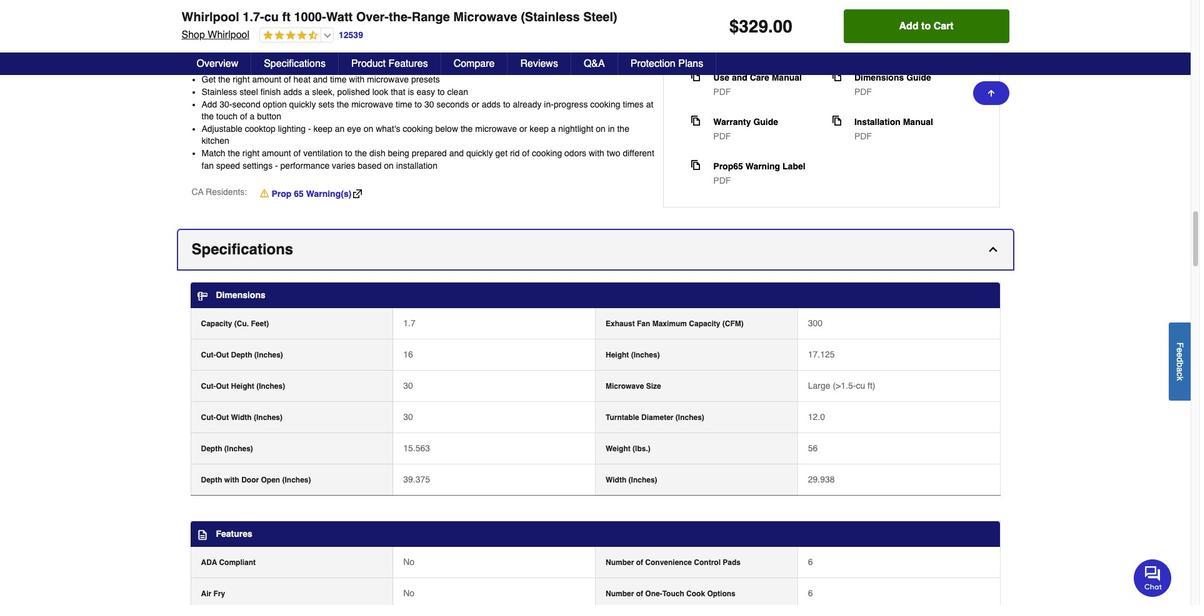 Task type: vqa. For each thing, say whether or not it's contained in the screenshot.


Task type: describe. For each thing, give the bounding box(es) containing it.
depth for 39.375
[[201, 476, 222, 485]]

notes image
[[197, 530, 207, 540]]

0 vertical spatial specifications button
[[252, 53, 339, 75]]

exhaust
[[606, 320, 635, 329]]

add inside get the right amount of ventilation with a 2-speed fan clean up spills easily with the dishwasher-safe turntable plate get the right amount of heat and time with microwave presets stainless steel finish adds a sleek, polished look that is easy to clean add 30-second option quickly sets the microwave time to 30 seconds or adds to already in-progress cooking times at the touch of a button adjustable cooktop lighting - keep an eye on what's cooking below the microwave or keep a nightlight on in the kitchen match the right amount of ventilation to the dish being prepared and quickly get rid of cooking odors with two different fan speed settings - performance varies based on installation
[[202, 99, 217, 109]]

convenient
[[315, 0, 357, 7]]

of left "ft"
[[257, 12, 265, 22]]

easy for fan
[[417, 87, 435, 97]]

of down 'second'
[[240, 111, 247, 122]]

compliant
[[219, 559, 256, 568]]

1 horizontal spatial fan
[[395, 50, 407, 60]]

dish inside get the right amount of ventilation with a 2-speed fan clean up spills easily with the dishwasher-safe turntable plate get the right amount of heat and time with microwave presets stainless steel finish adds a sleek, polished look that is easy to clean add 30-second option quickly sets the microwave time to 30 seconds or adds to already in-progress cooking times at the touch of a button adjustable cooktop lighting - keep an eye on what's cooking below the microwave or keep a nightlight on in the kitchen match the right amount of ventilation to the dish being prepared and quickly get rid of cooking odors with two different fan speed settings - performance varies based on installation
[[370, 148, 386, 158]]

1 horizontal spatial or
[[520, 124, 528, 134]]

and down below
[[450, 148, 464, 158]]

to up varies
[[345, 148, 353, 158]]

microwave up 'add to cart'
[[890, 0, 931, 7]]

of right rid
[[523, 148, 530, 158]]

product features
[[351, 58, 428, 69]]

our
[[611, 0, 625, 7]]

matter
[[485, 0, 510, 7]]

ft)
[[868, 381, 876, 391]]

various
[[796, 0, 824, 7]]

to down cooking.
[[595, 12, 602, 22]]

document image for dimensions
[[832, 71, 843, 81]]

shop
[[182, 29, 205, 41]]

second
[[232, 99, 261, 109]]

1 get from the top
[[202, 50, 216, 60]]

protection plans button
[[618, 53, 717, 75]]

c
[[1176, 372, 1186, 376]]

ft
[[282, 10, 291, 24]]

1 vertical spatial ventilation
[[303, 148, 343, 158]]

touch inside get the right amount of ventilation with a 2-speed fan clean up spills easily with the dishwasher-safe turntable plate get the right amount of heat and time with microwave presets stainless steel finish adds a sleek, polished look that is easy to clean add 30-second option quickly sets the microwave time to 30 seconds or adds to already in-progress cooking times at the touch of a button adjustable cooktop lighting - keep an eye on what's cooking below the microwave or keep a nightlight on in the kitchen match the right amount of ventilation to the dish being prepared and quickly get rid of cooking odors with two different fan speed settings - performance varies based on installation
[[216, 111, 238, 122]]

the right in
[[618, 124, 630, 134]]

odors
[[565, 148, 587, 158]]

to up range
[[447, 0, 454, 7]]

link icon image
[[354, 190, 362, 198]]

presets inside this whirlpool® microwave has convenient features that are easy to use no matter who's doing the cooking. our microwave with a turntable accommodates various dish sizes while microwave presets deliver the right amount of time and heat. plus, electronic touch controls are easy to use and clean. from sides to snacks, enjoy the flexibility of fitting cooking into any schedule.
[[934, 0, 963, 7]]

performance
[[281, 161, 330, 171]]

that inside get the right amount of ventilation with a 2-speed fan clean up spills easily with the dishwasher-safe turntable plate get the right amount of heat and time with microwave presets stainless steel finish adds a sleek, polished look that is easy to clean add 30-second option quickly sets the microwave time to 30 seconds or adds to already in-progress cooking times at the touch of a button adjustable cooktop lighting - keep an eye on what's cooking below the microwave or keep a nightlight on in the kitchen match the right amount of ventilation to the dish being prepared and quickly get rid of cooking odors with two different fan speed settings - performance varies based on installation
[[391, 87, 406, 97]]

diameter
[[642, 414, 674, 422]]

right up steel
[[233, 75, 250, 85]]

air fry
[[201, 590, 225, 599]]

0 horizontal spatial on
[[364, 124, 374, 134]]

1 vertical spatial specifications
[[192, 241, 294, 259]]

2 e from the top
[[1176, 353, 1186, 357]]

1 vertical spatial specifications button
[[178, 230, 1014, 270]]

cooking up prepared
[[403, 124, 433, 134]]

dimensions guide pdf
[[855, 73, 932, 97]]

plans
[[679, 58, 704, 69]]

number of convenience control pads
[[606, 559, 741, 568]]

microwave up enjoy
[[628, 0, 670, 7]]

prop 65 warning(s) link
[[260, 188, 362, 200]]

29.938
[[809, 475, 835, 485]]

options
[[708, 590, 736, 599]]

0 vertical spatial depth
[[231, 351, 252, 360]]

cooking inside this whirlpool® microwave has convenient features that are easy to use no matter who's doing the cooking. our microwave with a turntable accommodates various dish sizes while microwave presets deliver the right amount of time and heat. plus, electronic touch controls are easy to use and clean. from sides to snacks, enjoy the flexibility of fitting cooking into any schedule.
[[743, 12, 773, 22]]

30 inside get the right amount of ventilation with a 2-speed fan clean up spills easily with the dishwasher-safe turntable plate get the right amount of heat and time with microwave presets stainless steel finish adds a sleek, polished look that is easy to clean add 30-second option quickly sets the microwave time to 30 seconds or adds to already in-progress cooking times at the touch of a button adjustable cooktop lighting - keep an eye on what's cooking below the microwave or keep a nightlight on in the kitchen match the right amount of ventilation to the dish being prepared and quickly get rid of cooking odors with two different fan speed settings - performance varies based on installation
[[425, 99, 434, 109]]

manual inside use and care manual pdf
[[772, 73, 802, 83]]

turntable
[[606, 414, 640, 422]]

that inside this whirlpool® microwave has convenient features that are easy to use no matter who's doing the cooking. our microwave with a turntable accommodates various dish sizes while microwave presets deliver the right amount of time and heat. plus, electronic touch controls are easy to use and clean. from sides to snacks, enjoy the flexibility of fitting cooking into any schedule.
[[394, 0, 408, 7]]

out for large (>1.5-cu ft)
[[216, 382, 229, 391]]

is
[[408, 87, 414, 97]]

depth (inches)
[[201, 445, 253, 454]]

lighting
[[278, 124, 306, 134]]

to inside button
[[922, 21, 932, 32]]

the up the stainless on the top left of the page
[[218, 75, 230, 85]]

compare
[[454, 58, 495, 69]]

presets inside get the right amount of ventilation with a 2-speed fan clean up spills easily with the dishwasher-safe turntable plate get the right amount of heat and time with microwave presets stainless steel finish adds a sleek, polished look that is easy to clean add 30-second option quickly sets the microwave time to 30 seconds or adds to already in-progress cooking times at the touch of a button adjustable cooktop lighting - keep an eye on what's cooking below the microwave or keep a nightlight on in the kitchen match the right amount of ventilation to the dish being prepared and quickly get rid of cooking odors with two different fan speed settings - performance varies based on installation
[[412, 75, 440, 85]]

whirlpool 1.7-cu ft 1000-watt over-the-range microwave (stainless steel)
[[182, 10, 618, 24]]

overview button
[[184, 53, 252, 75]]

39.375
[[404, 475, 430, 485]]

ada
[[201, 559, 217, 568]]

two
[[607, 148, 621, 158]]

a inside f e e d b a c k button
[[1176, 367, 1186, 372]]

(inches) down feet)
[[254, 351, 283, 360]]

0 vertical spatial whirlpool
[[182, 10, 239, 24]]

1 vertical spatial speed
[[216, 161, 240, 171]]

touch inside this whirlpool® microwave has convenient features that are easy to use no matter who's doing the cooking. our microwave with a turntable accommodates various dish sizes while microwave presets deliver the right amount of time and heat. plus, electronic touch controls are easy to use and clean. from sides to snacks, enjoy the flexibility of fitting cooking into any schedule.
[[387, 12, 408, 22]]

guide for warranty guide pdf
[[754, 117, 779, 127]]

manual inside installation manual pdf
[[904, 117, 934, 127]]

has
[[298, 0, 313, 7]]

amount up easily at the left of the page
[[252, 50, 282, 60]]

right inside this whirlpool® microwave has convenient features that are easy to use no matter who's doing the cooking. our microwave with a turntable accommodates various dish sizes while microwave presets deliver the right amount of time and heat. plus, electronic touch controls are easy to use and clean. from sides to snacks, enjoy the flexibility of fitting cooking into any schedule.
[[206, 12, 223, 22]]

1 vertical spatial -
[[275, 161, 278, 171]]

the down this
[[192, 12, 204, 22]]

shop whirlpool
[[182, 29, 250, 41]]

use
[[714, 73, 730, 83]]

fan
[[637, 320, 651, 329]]

amount up settings
[[262, 148, 291, 158]]

(cfm)
[[723, 320, 744, 329]]

warning(s)
[[306, 189, 352, 199]]

12.0
[[809, 412, 826, 422]]

finish
[[261, 87, 281, 97]]

large
[[809, 381, 831, 391]]

16
[[404, 350, 413, 360]]

to left clean
[[438, 87, 445, 97]]

one-
[[646, 590, 663, 599]]

in
[[608, 124, 615, 134]]

right up settings
[[243, 148, 260, 158]]

cart
[[934, 21, 954, 32]]

0 vertical spatial or
[[472, 99, 480, 109]]

residents:
[[206, 187, 247, 197]]

(inches) down cut-out height (inches) at left bottom
[[254, 414, 283, 422]]

1 vertical spatial are
[[444, 12, 457, 22]]

pdf inside use and care manual pdf
[[714, 87, 731, 97]]

and inside use and care manual pdf
[[732, 73, 748, 83]]

30 for large (>1.5-cu ft)
[[404, 381, 413, 391]]

based
[[358, 161, 382, 171]]

a inside this whirlpool® microwave has convenient features that are easy to use no matter who's doing the cooking. our microwave with a turntable accommodates various dish sizes while microwave presets deliver the right amount of time and heat. plus, electronic touch controls are easy to use and clean. from sides to snacks, enjoy the flexibility of fitting cooking into any schedule.
[[690, 0, 695, 7]]

with inside this whirlpool® microwave has convenient features that are easy to use no matter who's doing the cooking. our microwave with a turntable accommodates various dish sizes while microwave presets deliver the right amount of time and heat. plus, electronic touch controls are easy to use and clean. from sides to snacks, enjoy the flexibility of fitting cooking into any schedule.
[[672, 0, 688, 7]]

no for ada compliant
[[404, 558, 415, 568]]

rid
[[510, 148, 520, 158]]

1 horizontal spatial adds
[[482, 99, 501, 109]]

pads
[[723, 559, 741, 568]]

what's
[[376, 124, 401, 134]]

warning
[[746, 162, 781, 172]]

microwave down the look
[[352, 99, 394, 109]]

dimensions guide link
[[855, 71, 932, 84]]

(>1.5-
[[833, 381, 857, 391]]

number for number of one-touch cook options
[[606, 590, 634, 599]]

f
[[1176, 342, 1186, 348]]

1 horizontal spatial width
[[606, 476, 627, 485]]

of left convenience
[[637, 559, 644, 568]]

capacity (cu. feet)
[[201, 320, 269, 329]]

settings
[[243, 161, 273, 171]]

amount up finish
[[252, 75, 282, 85]]

17.125
[[809, 350, 835, 360]]

dimensions image
[[197, 291, 207, 301]]

of left fitting
[[710, 12, 717, 22]]

a left nightlight
[[551, 124, 556, 134]]

with up heat
[[286, 62, 302, 72]]

different
[[623, 148, 655, 158]]

cut- for 17.125
[[201, 351, 216, 360]]

product
[[351, 58, 386, 69]]

kitchen
[[202, 136, 229, 146]]

cooking up in
[[591, 99, 621, 109]]

cut-out height (inches)
[[201, 382, 285, 391]]

fitting
[[720, 12, 741, 22]]

time inside this whirlpool® microwave has convenient features that are easy to use no matter who's doing the cooking. our microwave with a turntable accommodates various dish sizes while microwave presets deliver the right amount of time and heat. plus, electronic touch controls are easy to use and clean. from sides to snacks, enjoy the flexibility of fitting cooking into any schedule.
[[267, 12, 284, 22]]

at
[[647, 99, 654, 109]]

0 horizontal spatial features
[[216, 529, 253, 539]]

0 vertical spatial specifications
[[264, 58, 326, 69]]

times
[[623, 99, 644, 109]]

clean
[[448, 87, 468, 97]]

the up heat
[[304, 62, 316, 72]]

6 for number of convenience control pads
[[809, 558, 814, 568]]

guide for dimensions guide pdf
[[907, 73, 932, 83]]

the right match
[[228, 148, 240, 158]]

1 vertical spatial time
[[330, 75, 347, 85]]

cut- for 12.0
[[201, 414, 216, 422]]

easy for use
[[459, 12, 477, 22]]

weight
[[606, 445, 631, 454]]

product features button
[[339, 53, 441, 75]]

a left 2-
[[354, 50, 358, 60]]

the right below
[[461, 124, 473, 134]]

0 vertical spatial height
[[606, 351, 629, 360]]

pdf for installation manual pdf
[[855, 132, 873, 142]]

00
[[774, 16, 793, 36]]

0 vertical spatial easy
[[426, 0, 444, 7]]

microwave up get
[[476, 124, 517, 134]]

a down heat
[[305, 87, 310, 97]]

microwave up "ft"
[[254, 0, 296, 7]]

right up spills
[[233, 50, 250, 60]]

turntable inside this whirlpool® microwave has convenient features that are easy to use no matter who's doing the cooking. our microwave with a turntable accommodates various dish sizes while microwave presets deliver the right amount of time and heat. plus, electronic touch controls are easy to use and clean. from sides to snacks, enjoy the flexibility of fitting cooking into any schedule.
[[697, 0, 731, 7]]

open
[[261, 476, 280, 485]]

1 horizontal spatial use
[[490, 12, 504, 22]]

2 horizontal spatial on
[[596, 124, 606, 134]]

1 capacity from the left
[[201, 320, 232, 329]]

and down who's
[[506, 12, 521, 22]]

the up up
[[218, 50, 230, 60]]

document image for installation
[[832, 116, 843, 126]]

the right enjoy
[[660, 12, 672, 22]]

who's
[[513, 0, 535, 7]]

while
[[867, 0, 887, 7]]

with left door on the bottom left of page
[[224, 476, 239, 485]]

snacks,
[[604, 12, 634, 22]]

cut-out depth (inches)
[[201, 351, 283, 360]]

cooking.
[[576, 0, 608, 7]]

(inches) down cut-out width (inches)
[[224, 445, 253, 454]]

stainless
[[202, 87, 237, 97]]

ca residents:
[[192, 187, 247, 197]]

exhaust fan maximum capacity (cfm)
[[606, 320, 744, 329]]

1 horizontal spatial quickly
[[467, 148, 493, 158]]

electronic
[[347, 12, 384, 22]]

to down no
[[480, 12, 487, 22]]

document image for use
[[691, 71, 701, 81]]

65
[[294, 189, 304, 199]]

enjoy
[[637, 12, 658, 22]]



Task type: locate. For each thing, give the bounding box(es) containing it.
of down '4.5 stars' image
[[284, 50, 291, 60]]

right
[[206, 12, 223, 22], [233, 50, 250, 60], [233, 75, 250, 85], [243, 148, 260, 158]]

0 vertical spatial guide
[[907, 73, 932, 83]]

1 vertical spatial adds
[[482, 99, 501, 109]]

1000-
[[294, 10, 326, 24]]

1 vertical spatial dimensions
[[216, 290, 266, 300]]

touch
[[387, 12, 408, 22], [216, 111, 238, 122]]

1 vertical spatial turntable
[[385, 62, 419, 72]]

0 horizontal spatial are
[[411, 0, 424, 7]]

0 horizontal spatial touch
[[216, 111, 238, 122]]

warranty guide pdf
[[714, 117, 779, 142]]

depth down cut-out width (inches)
[[201, 445, 222, 454]]

dimensions inside dimensions guide pdf
[[855, 73, 905, 83]]

e up b
[[1176, 353, 1186, 357]]

2 vertical spatial 30
[[404, 412, 413, 422]]

1 cut- from the top
[[201, 351, 216, 360]]

2 out from the top
[[216, 382, 229, 391]]

1 vertical spatial add
[[202, 99, 217, 109]]

guide up installation manual link
[[907, 73, 932, 83]]

1 vertical spatial that
[[391, 87, 406, 97]]

dimensions up installation
[[855, 73, 905, 83]]

(inches) down (lbs.)
[[629, 476, 658, 485]]

steel
[[240, 87, 258, 97]]

installation manual link
[[855, 116, 934, 128]]

capacity left (cfm)
[[690, 320, 721, 329]]

of up performance at the left top of page
[[294, 148, 301, 158]]

polished
[[338, 87, 370, 97]]

0 vertical spatial presets
[[934, 0, 963, 7]]

to left already
[[504, 99, 511, 109]]

0 vertical spatial dish
[[826, 0, 842, 7]]

1 vertical spatial document image
[[691, 116, 701, 126]]

guide inside warranty guide pdf
[[754, 117, 779, 127]]

0 vertical spatial turntable
[[697, 0, 731, 7]]

cut-
[[201, 351, 216, 360], [201, 382, 216, 391], [201, 414, 216, 422]]

0 vertical spatial dimensions
[[855, 73, 905, 83]]

0 vertical spatial get
[[202, 50, 216, 60]]

1 horizontal spatial dimensions
[[855, 73, 905, 83]]

0 vertical spatial speed
[[369, 50, 393, 60]]

number left convenience
[[606, 559, 634, 568]]

1 vertical spatial microwave
[[606, 382, 645, 391]]

easy inside get the right amount of ventilation with a 2-speed fan clean up spills easily with the dishwasher-safe turntable plate get the right amount of heat and time with microwave presets stainless steel finish adds a sleek, polished look that is easy to clean add 30-second option quickly sets the microwave time to 30 seconds or adds to already in-progress cooking times at the touch of a button adjustable cooktop lighting - keep an eye on what's cooking below the microwave or keep a nightlight on in the kitchen match the right amount of ventilation to the dish being prepared and quickly get rid of cooking odors with two different fan speed settings - performance varies based on installation
[[417, 87, 435, 97]]

ventilation up heat
[[294, 50, 333, 60]]

fry
[[214, 590, 225, 599]]

1 vertical spatial width
[[606, 476, 627, 485]]

30 up 15.563
[[404, 412, 413, 422]]

0 horizontal spatial quickly
[[289, 99, 316, 109]]

spills
[[239, 62, 259, 72]]

prop 65 warning(s)
[[272, 189, 352, 199]]

(cu.
[[234, 320, 249, 329]]

the up "adjustable"
[[202, 111, 214, 122]]

document image
[[832, 71, 843, 81], [832, 116, 843, 126]]

steel)
[[584, 10, 618, 24]]

out up cut-out width (inches)
[[216, 382, 229, 391]]

touch down "30-" on the top left of the page
[[216, 111, 238, 122]]

of left heat
[[284, 75, 291, 85]]

0 vertical spatial 6
[[809, 558, 814, 568]]

30 down 16
[[404, 381, 413, 391]]

arrow up image
[[987, 88, 997, 98]]

1 vertical spatial touch
[[216, 111, 238, 122]]

varies
[[332, 161, 356, 171]]

0 horizontal spatial adds
[[283, 87, 302, 97]]

quickly left sets
[[289, 99, 316, 109]]

2 keep from the left
[[530, 124, 549, 134]]

protection
[[631, 58, 676, 69]]

1 out from the top
[[216, 351, 229, 360]]

2 no from the top
[[404, 589, 415, 599]]

3 cut- from the top
[[201, 414, 216, 422]]

0 vertical spatial microwave
[[454, 10, 518, 24]]

with up polished
[[349, 75, 365, 85]]

the up from
[[561, 0, 573, 7]]

with up flexibility at the right
[[672, 0, 688, 7]]

0 horizontal spatial add
[[202, 99, 217, 109]]

1 6 from the top
[[809, 558, 814, 568]]

1 number from the top
[[606, 559, 634, 568]]

1 horizontal spatial are
[[444, 12, 457, 22]]

1.7-
[[243, 10, 264, 24]]

adds down heat
[[283, 87, 302, 97]]

0 horizontal spatial width
[[231, 414, 252, 422]]

whirlpool down 1.7-
[[208, 29, 250, 41]]

1 keep from the left
[[314, 124, 333, 134]]

2 6 from the top
[[809, 589, 814, 599]]

or down already
[[520, 124, 528, 134]]

0 horizontal spatial guide
[[754, 117, 779, 127]]

this whirlpool® microwave has convenient features that are easy to use no matter who's doing the cooking. our microwave with a turntable accommodates various dish sizes while microwave presets deliver the right amount of time and heat. plus, electronic touch controls are easy to use and clean. from sides to snacks, enjoy the flexibility of fitting cooking into any schedule.
[[192, 0, 991, 22]]

1 vertical spatial easy
[[459, 12, 477, 22]]

1 horizontal spatial speed
[[369, 50, 393, 60]]

1 vertical spatial cut-
[[201, 382, 216, 391]]

or right seconds
[[472, 99, 480, 109]]

prop65 warning label link
[[714, 160, 806, 173]]

manual right installation
[[904, 117, 934, 127]]

1 vertical spatial use
[[490, 12, 504, 22]]

0 horizontal spatial or
[[472, 99, 480, 109]]

2 get from the top
[[202, 75, 216, 85]]

the up based
[[355, 148, 367, 158]]

1 vertical spatial get
[[202, 75, 216, 85]]

reviews button
[[508, 53, 572, 75]]

1 horizontal spatial microwave
[[606, 382, 645, 391]]

3 document image from the top
[[691, 160, 701, 170]]

keep down in-
[[530, 124, 549, 134]]

features
[[360, 0, 391, 7]]

q&a
[[584, 58, 605, 69]]

features inside button
[[389, 58, 428, 69]]

on down being
[[384, 161, 394, 171]]

0 vertical spatial quickly
[[289, 99, 316, 109]]

0 horizontal spatial use
[[457, 0, 471, 7]]

button
[[257, 111, 282, 122]]

add inside button
[[900, 21, 919, 32]]

of left the one-
[[637, 590, 644, 599]]

(inches)
[[254, 351, 283, 360], [632, 351, 660, 360], [257, 382, 285, 391], [254, 414, 283, 422], [676, 414, 705, 422], [224, 445, 253, 454], [282, 476, 311, 485], [629, 476, 658, 485]]

1 vertical spatial no
[[404, 589, 415, 599]]

quickly
[[289, 99, 316, 109], [467, 148, 493, 158]]

time down the dishwasher-
[[330, 75, 347, 85]]

(inches) right open
[[282, 476, 311, 485]]

microwave up the look
[[367, 75, 409, 85]]

cook
[[687, 590, 706, 599]]

0 horizontal spatial keep
[[314, 124, 333, 134]]

height down cut-out depth (inches)
[[231, 382, 254, 391]]

fan down match
[[202, 161, 214, 171]]

pdf down use
[[714, 87, 731, 97]]

4.5 stars image
[[260, 30, 318, 42]]

1 e from the top
[[1176, 348, 1186, 353]]

1 horizontal spatial manual
[[904, 117, 934, 127]]

0 vertical spatial 30
[[425, 99, 434, 109]]

cu for 1.7-
[[264, 10, 279, 24]]

that left is
[[391, 87, 406, 97]]

specifications up heat
[[264, 58, 326, 69]]

are up controls at the left top
[[411, 0, 424, 7]]

0 horizontal spatial presets
[[412, 75, 440, 85]]

2 vertical spatial depth
[[201, 476, 222, 485]]

add left cart
[[900, 21, 919, 32]]

d
[[1176, 357, 1186, 362]]

the-
[[389, 10, 412, 24]]

ada compliant
[[201, 559, 256, 568]]

presets up cart
[[934, 0, 963, 7]]

1 no from the top
[[404, 558, 415, 568]]

1.7
[[404, 319, 416, 329]]

to left seconds
[[415, 99, 422, 109]]

sizes
[[845, 0, 865, 7]]

1 document image from the top
[[691, 71, 701, 81]]

(inches) right diameter
[[676, 414, 705, 422]]

0 horizontal spatial -
[[275, 161, 278, 171]]

30 for 12.0
[[404, 412, 413, 422]]

6
[[809, 558, 814, 568], [809, 589, 814, 599]]

use down matter
[[490, 12, 504, 22]]

dish up based
[[370, 148, 386, 158]]

329
[[740, 16, 769, 36]]

feet)
[[251, 320, 269, 329]]

ventilation
[[294, 50, 333, 60], [303, 148, 343, 158]]

pdf
[[714, 87, 731, 97], [855, 87, 873, 97], [714, 132, 731, 142], [855, 132, 873, 142], [714, 176, 731, 186]]

pdf down installation
[[855, 132, 873, 142]]

get
[[496, 148, 508, 158]]

0 vertical spatial ventilation
[[294, 50, 333, 60]]

2 number from the top
[[606, 590, 634, 599]]

pdf down dimensions guide link
[[855, 87, 873, 97]]

1 vertical spatial features
[[216, 529, 253, 539]]

1 vertical spatial 6
[[809, 589, 814, 599]]

touch
[[663, 590, 685, 599]]

depth with door open (inches)
[[201, 476, 311, 485]]

whirlpool
[[182, 10, 239, 24], [208, 29, 250, 41]]

1 vertical spatial 30
[[404, 381, 413, 391]]

controls
[[411, 12, 441, 22]]

turntable diameter (inches)
[[606, 414, 705, 422]]

pdf inside prop65 warning label pdf
[[714, 176, 731, 186]]

sides
[[572, 12, 592, 22]]

1 horizontal spatial on
[[384, 161, 394, 171]]

warning image
[[260, 188, 269, 198]]

1 horizontal spatial touch
[[387, 12, 408, 22]]

cooking down accommodates in the top of the page
[[743, 12, 773, 22]]

0 vertical spatial that
[[394, 0, 408, 7]]

dishwasher-
[[319, 62, 366, 72]]

installation manual pdf
[[855, 117, 934, 142]]

touch down features
[[387, 12, 408, 22]]

get
[[202, 50, 216, 60], [202, 75, 216, 85]]

keep left 'an'
[[314, 124, 333, 134]]

cu left "ft"
[[264, 10, 279, 24]]

below
[[436, 124, 459, 134]]

0 vertical spatial touch
[[387, 12, 408, 22]]

adjustable
[[202, 124, 243, 134]]

guide inside dimensions guide pdf
[[907, 73, 932, 83]]

and
[[286, 12, 301, 22], [506, 12, 521, 22], [732, 73, 748, 83], [313, 75, 328, 85], [450, 148, 464, 158]]

with up the dishwasher-
[[336, 50, 351, 60]]

speed
[[369, 50, 393, 60], [216, 161, 240, 171]]

6 for number of one-touch cook options
[[809, 589, 814, 599]]

1 vertical spatial whirlpool
[[208, 29, 250, 41]]

1 horizontal spatial capacity
[[690, 320, 721, 329]]

on right 'eye'
[[364, 124, 374, 134]]

0 vertical spatial no
[[404, 558, 415, 568]]

with left two
[[589, 148, 605, 158]]

option
[[263, 99, 287, 109]]

0 horizontal spatial height
[[231, 382, 254, 391]]

dish inside this whirlpool® microwave has convenient features that are easy to use no matter who's doing the cooking. our microwave with a turntable accommodates various dish sizes while microwave presets deliver the right amount of time and heat. plus, electronic touch controls are easy to use and clean. from sides to snacks, enjoy the flexibility of fitting cooking into any schedule.
[[826, 0, 842, 7]]

0 vertical spatial use
[[457, 0, 471, 7]]

0 horizontal spatial speed
[[216, 161, 240, 171]]

no for air fry
[[404, 589, 415, 599]]

(inches) down fan
[[632, 351, 660, 360]]

(lbs.)
[[633, 445, 651, 454]]

depth down (cu. in the left of the page
[[231, 351, 252, 360]]

chat invite button image
[[1135, 559, 1173, 597]]

use left no
[[457, 0, 471, 7]]

document image
[[691, 71, 701, 81], [691, 116, 701, 126], [691, 160, 701, 170]]

0 vertical spatial add
[[900, 21, 919, 32]]

cu for (>1.5-
[[857, 381, 866, 391]]

and down has
[[286, 12, 301, 22]]

control
[[695, 559, 721, 568]]

a down 'second'
[[250, 111, 255, 122]]

easy down no
[[459, 12, 477, 22]]

1 horizontal spatial presets
[[934, 0, 963, 7]]

300
[[809, 319, 823, 329]]

keep
[[314, 124, 333, 134], [530, 124, 549, 134]]

chevron up image
[[987, 243, 1000, 256]]

being
[[388, 148, 410, 158]]

guide right warranty on the top of page
[[754, 117, 779, 127]]

(inches) down cut-out depth (inches)
[[257, 382, 285, 391]]

the
[[561, 0, 573, 7], [192, 12, 204, 22], [660, 12, 672, 22], [218, 50, 230, 60], [304, 62, 316, 72], [218, 75, 230, 85], [337, 99, 349, 109], [202, 111, 214, 122], [461, 124, 473, 134], [618, 124, 630, 134], [228, 148, 240, 158], [355, 148, 367, 158]]

1 horizontal spatial guide
[[907, 73, 932, 83]]

document image for prop65
[[691, 160, 701, 170]]

1 vertical spatial document image
[[832, 116, 843, 126]]

maximum
[[653, 320, 687, 329]]

watt
[[326, 10, 353, 24]]

dimensions for dimensions
[[216, 290, 266, 300]]

1 horizontal spatial -
[[308, 124, 311, 134]]

cooktop
[[245, 124, 276, 134]]

2 document image from the top
[[691, 116, 701, 126]]

1 horizontal spatial features
[[389, 58, 428, 69]]

0 horizontal spatial time
[[267, 12, 284, 22]]

care
[[750, 73, 770, 83]]

0 vertical spatial time
[[267, 12, 284, 22]]

pdf for dimensions guide pdf
[[855, 87, 873, 97]]

prop65 warning label pdf
[[714, 162, 806, 186]]

plate
[[421, 62, 440, 72]]

2 cut- from the top
[[201, 382, 216, 391]]

document image for warranty
[[691, 116, 701, 126]]

progress
[[554, 99, 588, 109]]

time down is
[[396, 99, 412, 109]]

on left in
[[596, 124, 606, 134]]

1 vertical spatial out
[[216, 382, 229, 391]]

installation
[[855, 117, 901, 127]]

1 vertical spatial depth
[[201, 445, 222, 454]]

3 out from the top
[[216, 414, 229, 422]]

2 capacity from the left
[[690, 320, 721, 329]]

0 vertical spatial document image
[[691, 71, 701, 81]]

0 vertical spatial features
[[389, 58, 428, 69]]

number
[[606, 559, 634, 568], [606, 590, 634, 599]]

cut- up depth (inches)
[[201, 414, 216, 422]]

- right settings
[[275, 161, 278, 171]]

pdf inside dimensions guide pdf
[[855, 87, 873, 97]]

0 vertical spatial number
[[606, 559, 634, 568]]

f e e d b a c k button
[[1170, 323, 1192, 401]]

and up sleek,
[[313, 75, 328, 85]]

the down polished
[[337, 99, 349, 109]]

easily
[[261, 62, 284, 72]]

number left the one-
[[606, 590, 634, 599]]

0 horizontal spatial turntable
[[385, 62, 419, 72]]

speed down match
[[216, 161, 240, 171]]

features up is
[[389, 58, 428, 69]]

speed up safe
[[369, 50, 393, 60]]

dimensions up (cu. in the left of the page
[[216, 290, 266, 300]]

0 horizontal spatial microwave
[[454, 10, 518, 24]]

amount inside this whirlpool® microwave has convenient features that are easy to use no matter who's doing the cooking. our microwave with a turntable accommodates various dish sizes while microwave presets deliver the right amount of time and heat. plus, electronic touch controls are easy to use and clean. from sides to snacks, enjoy the flexibility of fitting cooking into any schedule.
[[226, 12, 255, 22]]

label
[[783, 162, 806, 172]]

features up compliant
[[216, 529, 253, 539]]

dimensions for dimensions guide pdf
[[855, 73, 905, 83]]

features
[[389, 58, 428, 69], [216, 529, 253, 539]]

0 vertical spatial manual
[[772, 73, 802, 83]]

2 document image from the top
[[832, 116, 843, 126]]

range
[[412, 10, 450, 24]]

1 vertical spatial manual
[[904, 117, 934, 127]]

0 vertical spatial -
[[308, 124, 311, 134]]

get down clean
[[202, 75, 216, 85]]

use
[[457, 0, 471, 7], [490, 12, 504, 22]]

prop65
[[714, 162, 744, 172]]

that up the-
[[394, 0, 408, 7]]

whirlpool down this
[[182, 10, 239, 24]]

number of one-touch cook options
[[606, 590, 736, 599]]

are
[[411, 0, 424, 7], [444, 12, 457, 22]]

cooking left odors
[[532, 148, 562, 158]]

use and care manual pdf
[[714, 73, 802, 97]]

turntable inside get the right amount of ventilation with a 2-speed fan clean up spills easily with the dishwasher-safe turntable plate get the right amount of heat and time with microwave presets stainless steel finish adds a sleek, polished look that is easy to clean add 30-second option quickly sets the microwave time to 30 seconds or adds to already in-progress cooking times at the touch of a button adjustable cooktop lighting - keep an eye on what's cooking below the microwave or keep a nightlight on in the kitchen match the right amount of ventilation to the dish being prepared and quickly get rid of cooking odors with two different fan speed settings - performance varies based on installation
[[385, 62, 419, 72]]

pdf inside warranty guide pdf
[[714, 132, 731, 142]]

large (>1.5-cu ft)
[[809, 381, 876, 391]]

out for 17.125
[[216, 351, 229, 360]]

2 vertical spatial easy
[[417, 87, 435, 97]]

0 vertical spatial width
[[231, 414, 252, 422]]

depth down depth (inches)
[[201, 476, 222, 485]]

add down the stainless on the top left of the page
[[202, 99, 217, 109]]

1 document image from the top
[[832, 71, 843, 81]]

in-
[[544, 99, 554, 109]]

30 left seconds
[[425, 99, 434, 109]]

1 horizontal spatial cu
[[857, 381, 866, 391]]

1 vertical spatial or
[[520, 124, 528, 134]]

cut- for large (>1.5-cu ft)
[[201, 382, 216, 391]]

depth for 15.563
[[201, 445, 222, 454]]

number for number of convenience control pads
[[606, 559, 634, 568]]

dish up schedule.
[[826, 0, 842, 7]]

0 horizontal spatial fan
[[202, 161, 214, 171]]

and right use
[[732, 73, 748, 83]]

already
[[513, 99, 542, 109]]

turntable up fitting
[[697, 0, 731, 7]]

pdf inside installation manual pdf
[[855, 132, 873, 142]]

2 vertical spatial time
[[396, 99, 412, 109]]

0 vertical spatial cu
[[264, 10, 279, 24]]

1 vertical spatial quickly
[[467, 148, 493, 158]]

width (inches)
[[606, 476, 658, 485]]

out for 12.0
[[216, 414, 229, 422]]

pdf for warranty guide pdf
[[714, 132, 731, 142]]

document image left dimensions guide link
[[832, 71, 843, 81]]

0 horizontal spatial cu
[[264, 10, 279, 24]]



